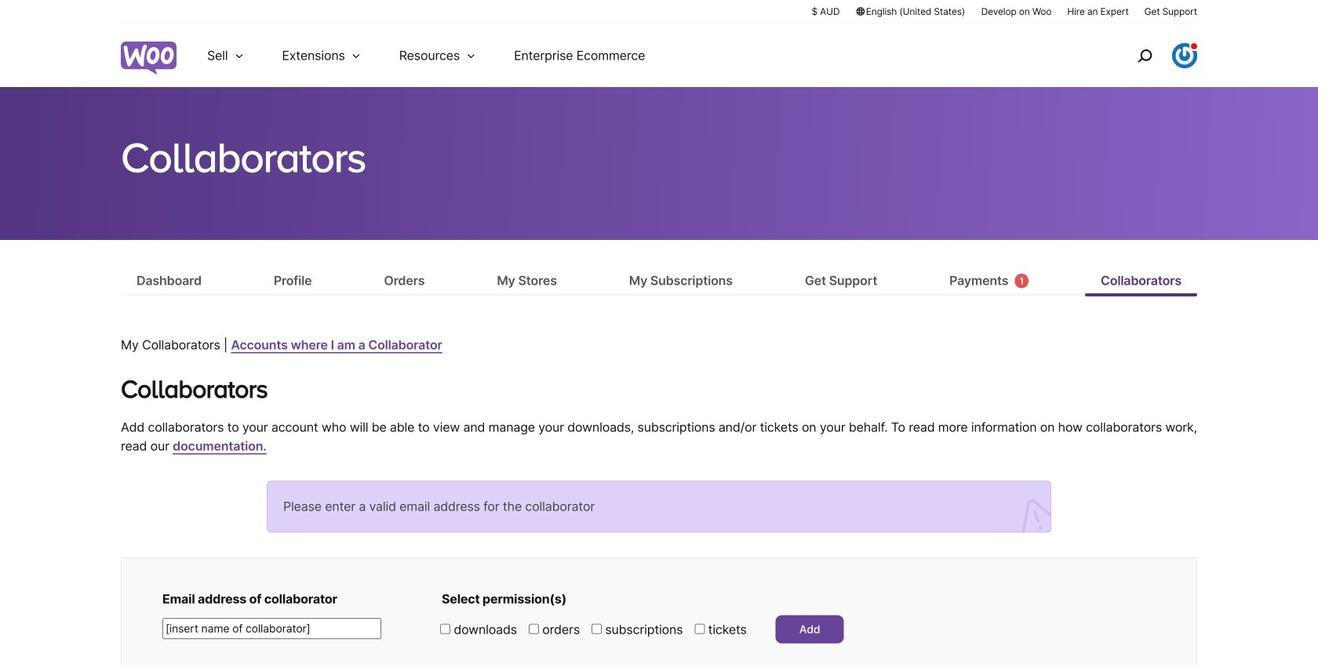 Task type: describe. For each thing, give the bounding box(es) containing it.
service navigation menu element
[[1104, 30, 1197, 81]]

open account menu image
[[1172, 43, 1197, 68]]



Task type: locate. For each thing, give the bounding box(es) containing it.
search image
[[1132, 43, 1157, 68]]

None checkbox
[[440, 624, 450, 634], [592, 624, 602, 634], [440, 624, 450, 634], [592, 624, 602, 634]]

None checkbox
[[529, 624, 539, 634], [695, 624, 705, 634], [529, 624, 539, 634], [695, 624, 705, 634]]



